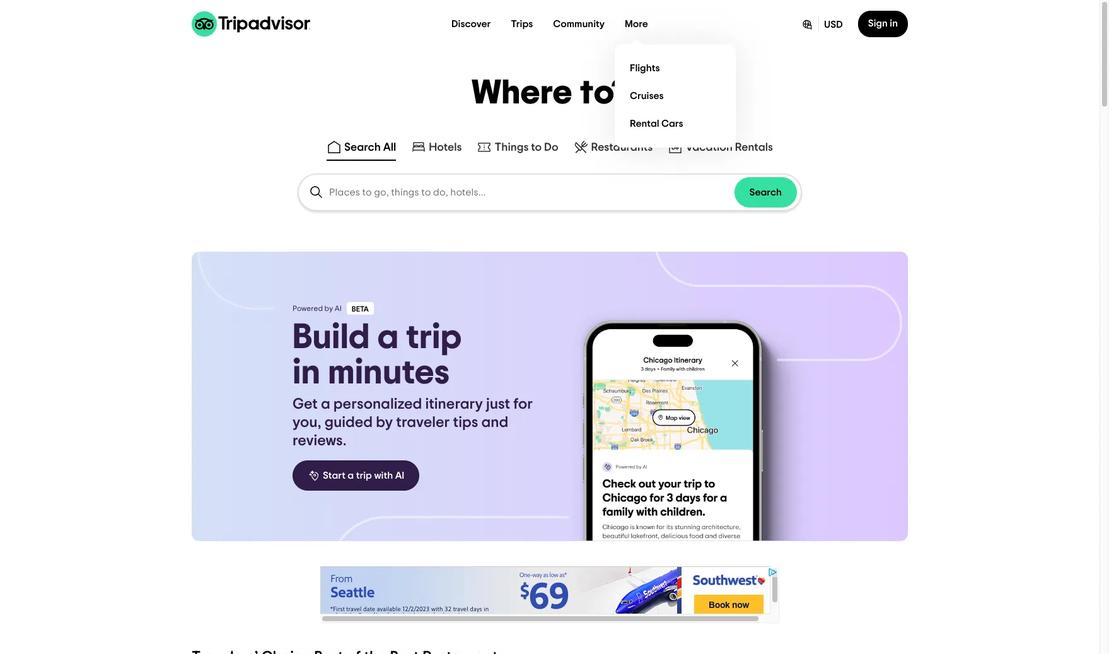 Task type: vqa. For each thing, say whether or not it's contained in the screenshot.
"Search" button
yes



Task type: locate. For each thing, give the bounding box(es) containing it.
community
[[553, 19, 605, 29]]

1 vertical spatial by
[[376, 415, 393, 430]]

ai
[[335, 305, 342, 312], [395, 471, 404, 481]]

guided
[[325, 415, 373, 430]]

things
[[495, 142, 529, 153]]

by down personalized
[[376, 415, 393, 430]]

a for start
[[348, 471, 354, 481]]

menu containing flights
[[615, 44, 736, 148]]

tab list
[[0, 134, 1100, 163]]

a right the build
[[377, 320, 399, 355]]

a inside start a trip with ai button
[[348, 471, 354, 481]]

flights link
[[625, 54, 726, 82]]

cruises
[[630, 91, 664, 101]]

in
[[890, 18, 898, 28], [293, 355, 321, 390]]

1 vertical spatial in
[[293, 355, 321, 390]]

just
[[486, 397, 510, 412]]

1 horizontal spatial in
[[890, 18, 898, 28]]

vacation rentals button
[[666, 137, 776, 161]]

restaurants
[[591, 142, 653, 153]]

1 horizontal spatial ai
[[395, 471, 404, 481]]

trip inside build a trip in minutes get a personalized itinerary just for you, guided by traveler tips and reviews.
[[406, 320, 462, 355]]

trip
[[406, 320, 462, 355], [356, 471, 372, 481]]

0 vertical spatial in
[[890, 18, 898, 28]]

start
[[323, 471, 346, 481]]

by
[[325, 305, 333, 312], [376, 415, 393, 430]]

0 horizontal spatial search
[[344, 142, 381, 153]]

build a trip in minutes get a personalized itinerary just for you, guided by traveler tips and reviews.
[[293, 320, 533, 449]]

a for build
[[377, 320, 399, 355]]

in right sign
[[890, 18, 898, 28]]

search left all
[[344, 142, 381, 153]]

search
[[344, 142, 381, 153], [750, 187, 782, 197]]

get
[[293, 397, 318, 412]]

1 horizontal spatial search
[[750, 187, 782, 197]]

a
[[377, 320, 399, 355], [321, 397, 330, 412], [348, 471, 354, 481]]

traveler
[[396, 415, 450, 430]]

Search search field
[[299, 175, 801, 210], [329, 187, 735, 198]]

trip inside button
[[356, 471, 372, 481]]

0 horizontal spatial ai
[[335, 305, 342, 312]]

0 vertical spatial trip
[[406, 320, 462, 355]]

vacation rentals link
[[668, 139, 773, 155]]

menu
[[615, 44, 736, 148]]

1 vertical spatial search
[[750, 187, 782, 197]]

0 horizontal spatial in
[[293, 355, 321, 390]]

search search field down do
[[299, 175, 801, 210]]

search search field down to
[[329, 187, 735, 198]]

0 vertical spatial search
[[344, 142, 381, 153]]

0 horizontal spatial a
[[321, 397, 330, 412]]

search down the rentals
[[750, 187, 782, 197]]

1 vertical spatial trip
[[356, 471, 372, 481]]

build
[[293, 320, 370, 355]]

where to?
[[472, 76, 628, 110]]

1 horizontal spatial a
[[348, 471, 354, 481]]

restaurants link
[[574, 139, 653, 155]]

a right get
[[321, 397, 330, 412]]

0 vertical spatial ai
[[335, 305, 342, 312]]

1 horizontal spatial trip
[[406, 320, 462, 355]]

tripadvisor image
[[192, 11, 310, 37]]

0 vertical spatial by
[[325, 305, 333, 312]]

1 vertical spatial ai
[[395, 471, 404, 481]]

2 horizontal spatial a
[[377, 320, 399, 355]]

rentals
[[735, 142, 773, 153]]

search inside 'tab list'
[[344, 142, 381, 153]]

to?
[[580, 76, 628, 110]]

community button
[[543, 11, 615, 37]]

cars
[[662, 118, 684, 128]]

you,
[[293, 415, 321, 430]]

in up get
[[293, 355, 321, 390]]

0 horizontal spatial by
[[325, 305, 333, 312]]

tab list containing search all
[[0, 134, 1100, 163]]

more button
[[615, 11, 659, 37]]

and
[[482, 415, 509, 430]]

ai right with on the left bottom of page
[[395, 471, 404, 481]]

a right start
[[348, 471, 354, 481]]

usd
[[825, 20, 843, 30]]

things to do
[[495, 142, 559, 153]]

ai left "beta" at top left
[[335, 305, 342, 312]]

by right powered
[[325, 305, 333, 312]]

1 horizontal spatial by
[[376, 415, 393, 430]]

trip for ai
[[356, 471, 372, 481]]

search inside search field
[[750, 187, 782, 197]]

0 vertical spatial a
[[377, 320, 399, 355]]

vacation rentals
[[686, 142, 773, 153]]

2 vertical spatial a
[[348, 471, 354, 481]]

search all button
[[324, 137, 399, 161]]

0 horizontal spatial trip
[[356, 471, 372, 481]]

search button
[[735, 177, 797, 208]]



Task type: describe. For each thing, give the bounding box(es) containing it.
things to do button
[[475, 137, 561, 161]]

rental cars link
[[625, 110, 726, 138]]

more
[[625, 19, 648, 29]]

search image
[[309, 185, 324, 200]]

minutes
[[328, 355, 450, 390]]

discover
[[452, 19, 491, 29]]

sign in
[[868, 18, 898, 28]]

rental
[[630, 118, 660, 128]]

reviews.
[[293, 433, 347, 449]]

advertisement region
[[320, 566, 780, 623]]

powered
[[293, 305, 323, 312]]

trips
[[511, 19, 533, 29]]

beta
[[352, 305, 369, 313]]

usd button
[[791, 11, 853, 37]]

do
[[544, 142, 559, 153]]

with
[[374, 471, 393, 481]]

start a trip with ai button
[[293, 460, 420, 491]]

for
[[514, 397, 533, 412]]

ai inside button
[[395, 471, 404, 481]]

start a trip with ai
[[323, 471, 404, 481]]

trip for minutes
[[406, 320, 462, 355]]

cruises link
[[625, 82, 726, 110]]

search for search all
[[344, 142, 381, 153]]

itinerary
[[425, 397, 483, 412]]

in inside build a trip in minutes get a personalized itinerary just for you, guided by traveler tips and reviews.
[[293, 355, 321, 390]]

search for search
[[750, 187, 782, 197]]

to
[[531, 142, 542, 153]]

flights
[[630, 63, 660, 73]]

things to do link
[[477, 139, 559, 155]]

sign in link
[[858, 11, 908, 37]]

rental cars
[[630, 118, 684, 128]]

discover button
[[442, 11, 501, 37]]

search search field containing search
[[299, 175, 801, 210]]

personalized
[[334, 397, 422, 412]]

hotels
[[429, 142, 462, 153]]

search all
[[344, 142, 396, 153]]

vacation
[[686, 142, 733, 153]]

restaurants button
[[571, 137, 656, 161]]

trips button
[[501, 11, 543, 37]]

tips
[[453, 415, 478, 430]]

where
[[472, 76, 573, 110]]

hotels button
[[409, 137, 465, 161]]

sign
[[868, 18, 888, 28]]

by inside build a trip in minutes get a personalized itinerary just for you, guided by traveler tips and reviews.
[[376, 415, 393, 430]]

all
[[383, 142, 396, 153]]

1 vertical spatial a
[[321, 397, 330, 412]]

hotels link
[[411, 139, 462, 155]]

powered by ai
[[293, 305, 342, 312]]



